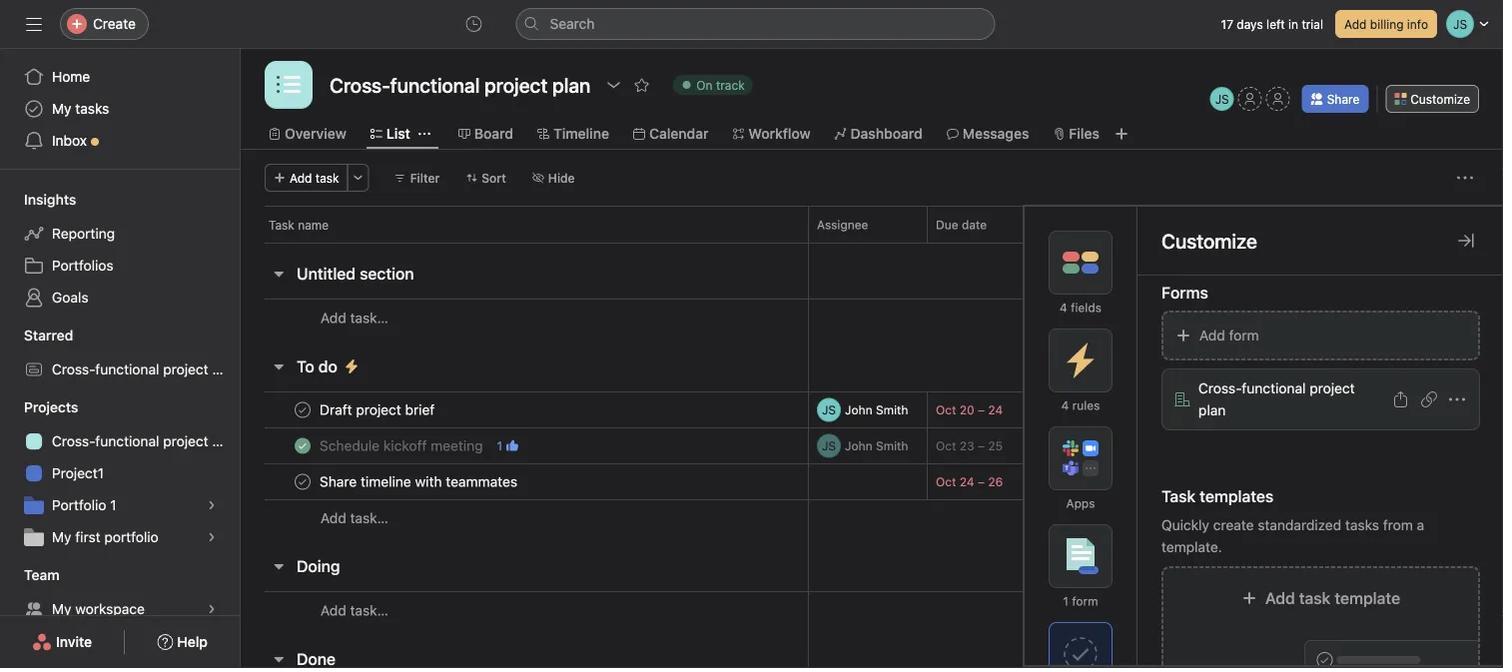 Task type: vqa. For each thing, say whether or not it's contained in the screenshot.
Globe icon
no



Task type: locate. For each thing, give the bounding box(es) containing it.
3 task… from the top
[[350, 602, 388, 619]]

1 add task… button from the top
[[321, 307, 388, 329]]

0 vertical spatial oct
[[936, 403, 956, 417]]

add task… button for doing
[[321, 600, 388, 622]]

completed image inside schedule kickoff meeting cell
[[291, 434, 315, 458]]

0 vertical spatial smith
[[876, 403, 908, 417]]

task for add task
[[315, 171, 339, 185]]

collapse task list for this section image
[[271, 266, 287, 282], [271, 651, 287, 667]]

on track
[[696, 78, 745, 92]]

0 horizontal spatial more actions image
[[352, 172, 364, 184]]

add task… down doing button
[[321, 602, 388, 619]]

show options image
[[1449, 392, 1465, 408]]

task… for doing
[[350, 602, 388, 619]]

project down "add form" "button"
[[1310, 380, 1355, 397]]

1 vertical spatial js
[[822, 403, 836, 417]]

1 cross-functional project plan link from the top
[[12, 354, 240, 386]]

0 vertical spatial add task…
[[321, 310, 388, 326]]

timeline link
[[537, 123, 609, 145]]

add task… row
[[241, 299, 1503, 337], [241, 499, 1503, 536], [241, 591, 1503, 629]]

invite
[[56, 634, 92, 650]]

my up inbox
[[52, 100, 71, 117]]

plan up see details, portfolio 1 image at the left of the page
[[212, 433, 240, 449]]

tasks inside my tasks "link"
[[75, 100, 109, 117]]

— text field for – 24
[[1403, 393, 1503, 428]]

0 vertical spatial plan
[[212, 361, 240, 378]]

create
[[93, 15, 136, 32]]

0 vertical spatial add task… row
[[241, 299, 1503, 337]]

4 left fields
[[1060, 301, 1068, 315]]

task left template
[[1299, 589, 1331, 608]]

0 horizontal spatial tasks
[[75, 100, 109, 117]]

1 collapse task list for this section image from the top
[[271, 266, 287, 282]]

header to do tree grid
[[241, 392, 1503, 536]]

show options image
[[606, 77, 622, 93], [1018, 219, 1030, 231]]

cross- up project1
[[52, 433, 95, 449]]

2 vertical spatial 1
[[1063, 594, 1069, 608]]

4 left the rules
[[1061, 399, 1069, 413]]

functional inside cross-functional project plan
[[1242, 380, 1306, 397]]

0 horizontal spatial customize
[[1162, 229, 1257, 252]]

2 vertical spatial add task… row
[[241, 591, 1503, 629]]

1 vertical spatial task
[[1299, 589, 1331, 608]]

1 horizontal spatial customize
[[1411, 92, 1470, 106]]

create
[[1213, 517, 1254, 533]]

customize button
[[1386, 85, 1479, 113]]

add down forms
[[1200, 327, 1225, 344]]

fields
[[1071, 301, 1102, 315]]

1 add task… row from the top
[[241, 299, 1503, 337]]

3 — text field from the top
[[1403, 464, 1503, 499]]

add task… button up doing button
[[321, 507, 388, 529]]

2 oct from the top
[[936, 439, 956, 453]]

1 horizontal spatial tasks
[[1345, 517, 1379, 533]]

js
[[1215, 92, 1229, 106], [822, 403, 836, 417], [822, 439, 836, 453]]

1 vertical spatial completed image
[[291, 470, 315, 494]]

customize down 'info'
[[1411, 92, 1470, 106]]

add billing info
[[1344, 17, 1428, 31]]

2 collapse task list for this section image from the top
[[271, 651, 287, 667]]

john for oct 20 – 24
[[845, 403, 873, 417]]

0 vertical spatial — text field
[[1403, 393, 1503, 428]]

add to starred image
[[634, 77, 650, 93]]

17 days left in trial
[[1221, 17, 1323, 31]]

projects
[[24, 399, 78, 416]]

2 add task… button from the top
[[321, 507, 388, 529]]

messages
[[963, 125, 1029, 142]]

form inside "button"
[[1229, 327, 1259, 344]]

add task… for untitled section
[[321, 310, 388, 326]]

task… inside header to do tree grid
[[350, 510, 388, 526]]

form
[[1229, 327, 1259, 344], [1072, 594, 1098, 608]]

completed checkbox inside draft project brief cell
[[291, 398, 315, 422]]

sort
[[482, 171, 506, 185]]

1 — text field from the top
[[1403, 393, 1503, 428]]

1 inside projects element
[[110, 497, 116, 513]]

js inside 'button'
[[1215, 92, 1229, 106]]

0 vertical spatial collapse task list for this section image
[[271, 359, 287, 375]]

1 john from the top
[[845, 403, 873, 417]]

3 add task… button from the top
[[321, 600, 388, 622]]

2 vertical spatial project
[[163, 433, 208, 449]]

my inside "link"
[[52, 100, 71, 117]]

completed checkbox inside share timeline with teammates cell
[[291, 470, 315, 494]]

1 smith from the top
[[876, 403, 908, 417]]

0 vertical spatial js
[[1215, 92, 1229, 106]]

add task… button down doing button
[[321, 600, 388, 622]]

2 vertical spatial add task…
[[321, 602, 388, 619]]

project up see details, portfolio 1 image at the left of the page
[[163, 433, 208, 449]]

2 horizontal spatial 1
[[1063, 594, 1069, 608]]

0 vertical spatial 24
[[988, 403, 1003, 417]]

1 vertical spatial form
[[1072, 594, 1098, 608]]

customize
[[1411, 92, 1470, 106], [1162, 229, 1257, 252]]

plan left to at the left of the page
[[212, 361, 240, 378]]

row
[[241, 206, 1503, 243], [265, 242, 1503, 244], [241, 392, 1503, 429], [241, 428, 1503, 464], [241, 463, 1503, 500]]

completed checkbox inside schedule kickoff meeting cell
[[291, 434, 315, 458]]

filter button
[[385, 164, 449, 192]]

24 right 20
[[988, 403, 1003, 417]]

0 horizontal spatial 1
[[110, 497, 116, 513]]

functional
[[95, 361, 159, 378], [1242, 380, 1306, 397], [95, 433, 159, 449]]

3 my from the top
[[52, 601, 71, 617]]

Draft project brief text field
[[316, 400, 441, 420]]

add task… down untitled section button
[[321, 310, 388, 326]]

john smith left the 23
[[845, 439, 908, 453]]

0 vertical spatial –
[[978, 403, 985, 417]]

– for 26
[[978, 475, 985, 489]]

global element
[[0, 49, 240, 169]]

0 vertical spatial cross-
[[52, 361, 95, 378]]

project inside projects element
[[163, 433, 208, 449]]

add task… up doing button
[[321, 510, 388, 526]]

my tasks
[[52, 100, 109, 117]]

4 for 4 rules
[[1061, 399, 1069, 413]]

smith for oct 23
[[876, 439, 908, 453]]

– for 24
[[978, 403, 985, 417]]

project
[[163, 361, 208, 378], [1310, 380, 1355, 397], [163, 433, 208, 449]]

1 vertical spatial john
[[845, 439, 873, 453]]

completed image for oct 23 – 25
[[291, 434, 315, 458]]

list link
[[370, 123, 410, 145]]

calendar
[[649, 125, 709, 142]]

2 vertical spatial functional
[[95, 433, 159, 449]]

24 left 26
[[960, 475, 975, 489]]

2 collapse task list for this section image from the top
[[271, 558, 287, 574]]

form for 1 form
[[1072, 594, 1098, 608]]

3 add task… from the top
[[321, 602, 388, 619]]

calendar link
[[633, 123, 709, 145]]

cross-functional project plan link up project1
[[12, 426, 240, 457]]

task… for untitled section
[[350, 310, 388, 326]]

1 my from the top
[[52, 100, 71, 117]]

1 john smith from the top
[[845, 403, 908, 417]]

0 vertical spatial completed image
[[291, 434, 315, 458]]

1 vertical spatial smith
[[876, 439, 908, 453]]

smith left the 23
[[876, 439, 908, 453]]

projects element
[[0, 390, 240, 557]]

1 horizontal spatial show options image
[[1018, 219, 1030, 231]]

reporting link
[[12, 218, 228, 250]]

completed image
[[291, 398, 315, 422]]

2 vertical spatial completed checkbox
[[291, 470, 315, 494]]

collapse task list for this section image right "help" dropdown button
[[271, 651, 287, 667]]

0 vertical spatial john
[[845, 403, 873, 417]]

add task template
[[1265, 589, 1401, 608]]

–
[[978, 403, 985, 417], [978, 439, 985, 453], [978, 475, 985, 489]]

completed image
[[291, 434, 315, 458], [291, 470, 315, 494]]

draft project brief cell
[[241, 392, 809, 429]]

cross-functional project plan inside "button"
[[1199, 380, 1355, 419]]

add up doing button
[[321, 510, 346, 526]]

help button
[[144, 624, 221, 660]]

tasks down home
[[75, 100, 109, 117]]

team button
[[0, 565, 60, 585]]

add task… button
[[321, 307, 388, 329], [321, 507, 388, 529], [321, 600, 388, 622]]

task
[[269, 218, 294, 232]]

None text field
[[325, 67, 596, 103]]

– for 25
[[978, 439, 985, 453]]

rules for to do image
[[343, 359, 359, 375]]

functional down goals link
[[95, 361, 159, 378]]

0 vertical spatial my
[[52, 100, 71, 117]]

0 horizontal spatial task
[[315, 171, 339, 185]]

2 smith from the top
[[876, 439, 908, 453]]

portfolios
[[52, 257, 114, 274]]

1 add task… from the top
[[321, 310, 388, 326]]

in
[[1289, 17, 1299, 31]]

– left 26
[[978, 475, 985, 489]]

0 horizontal spatial 24
[[960, 475, 975, 489]]

board
[[474, 125, 513, 142]]

0 vertical spatial cross-functional project plan
[[52, 361, 240, 378]]

more actions image up close details image
[[1457, 170, 1473, 186]]

functional inside starred element
[[95, 361, 159, 378]]

completed image for oct 24 – 26
[[291, 470, 315, 494]]

0 vertical spatial cross-functional project plan link
[[12, 354, 240, 386]]

my first portfolio link
[[12, 521, 228, 553]]

1 inside button
[[497, 439, 503, 453]]

1 vertical spatial 1
[[110, 497, 116, 513]]

cross- for cross-functional project plan "button"
[[1199, 380, 1242, 397]]

1 vertical spatial tasks
[[1345, 517, 1379, 533]]

2 my from the top
[[52, 529, 71, 545]]

1 form
[[1063, 594, 1098, 608]]

2 vertical spatial cross-functional project plan
[[52, 433, 240, 449]]

1 down project1 link
[[110, 497, 116, 513]]

2 vertical spatial add task… button
[[321, 600, 388, 622]]

1 vertical spatial –
[[978, 439, 985, 453]]

cross-functional project plan for cross-functional project plan "button"
[[1199, 380, 1355, 419]]

help
[[177, 634, 208, 650]]

0 vertical spatial 4
[[1060, 301, 1068, 315]]

1 vertical spatial add task… button
[[321, 507, 388, 529]]

on track button
[[664, 71, 762, 99]]

1 vertical spatial add task…
[[321, 510, 388, 526]]

goals
[[52, 289, 88, 306]]

0 vertical spatial completed checkbox
[[291, 398, 315, 422]]

collapse task list for this section image left doing at bottom
[[271, 558, 287, 574]]

1 vertical spatial project
[[1310, 380, 1355, 397]]

2 vertical spatial — text field
[[1403, 464, 1503, 499]]

show options image left add to starred image
[[606, 77, 622, 93]]

2 john smith from the top
[[845, 439, 908, 453]]

0 vertical spatial collapse task list for this section image
[[271, 266, 287, 282]]

add left billing
[[1344, 17, 1367, 31]]

info
[[1407, 17, 1428, 31]]

customize up forms
[[1162, 229, 1257, 252]]

0 vertical spatial john smith
[[845, 403, 908, 417]]

functional inside projects element
[[95, 433, 159, 449]]

add task… inside header to do tree grid
[[321, 510, 388, 526]]

my left first
[[52, 529, 71, 545]]

oct 23 – 25
[[936, 439, 1003, 453]]

cross- down "starred" at left
[[52, 361, 95, 378]]

3 completed checkbox from the top
[[291, 470, 315, 494]]

plan down add form
[[1199, 402, 1226, 419]]

oct down "oct 23 – 25"
[[936, 475, 956, 489]]

0 vertical spatial show options image
[[606, 77, 622, 93]]

0 vertical spatial form
[[1229, 327, 1259, 344]]

Completed checkbox
[[291, 398, 315, 422], [291, 434, 315, 458], [291, 470, 315, 494]]

add task… button down untitled section button
[[321, 307, 388, 329]]

tasks left from
[[1345, 517, 1379, 533]]

messages link
[[947, 123, 1029, 145]]

collapse task list for this section image left to at the left of the page
[[271, 359, 287, 375]]

a
[[1417, 517, 1425, 533]]

my inside teams element
[[52, 601, 71, 617]]

add task… row for doing
[[241, 591, 1503, 629]]

1 oct from the top
[[936, 403, 956, 417]]

1 vertical spatial my
[[52, 529, 71, 545]]

portfolio 1 link
[[12, 489, 228, 521]]

— text field for – 26
[[1403, 464, 1503, 499]]

quickly create standardized tasks from a template.
[[1162, 517, 1425, 555]]

1 horizontal spatial form
[[1229, 327, 1259, 344]]

add task button
[[265, 164, 348, 192]]

oct
[[936, 403, 956, 417], [936, 439, 956, 453], [936, 475, 956, 489]]

untitled section button
[[297, 256, 414, 292]]

0 vertical spatial customize
[[1411, 92, 1470, 106]]

2 add task… from the top
[[321, 510, 388, 526]]

functional for cross-functional project plan link within the starred element
[[95, 361, 159, 378]]

more actions image right add task on the top of the page
[[352, 172, 364, 184]]

plan inside projects element
[[212, 433, 240, 449]]

4 for 4 fields
[[1060, 301, 1068, 315]]

add task template button
[[1162, 566, 1480, 668]]

cross-functional project plan inside starred element
[[52, 361, 240, 378]]

smith
[[876, 403, 908, 417], [876, 439, 908, 453]]

oct for oct 20 – 24
[[936, 403, 956, 417]]

2 vertical spatial –
[[978, 475, 985, 489]]

25
[[988, 439, 1003, 453]]

completed checkbox for oct 23
[[291, 434, 315, 458]]

2 vertical spatial cross-
[[52, 433, 95, 449]]

0 vertical spatial 1
[[497, 439, 503, 453]]

1 vertical spatial oct
[[936, 439, 956, 453]]

cross-functional project plan link down goals link
[[12, 354, 240, 386]]

– left 25 at the bottom of page
[[978, 439, 985, 453]]

add billing info button
[[1335, 10, 1437, 38]]

my inside projects element
[[52, 529, 71, 545]]

2 vertical spatial js
[[822, 439, 836, 453]]

2 john from the top
[[845, 439, 873, 453]]

oct left 20
[[936, 403, 956, 417]]

smith left 20
[[876, 403, 908, 417]]

0 vertical spatial functional
[[95, 361, 159, 378]]

show options image right date
[[1018, 219, 1030, 231]]

1 vertical spatial john smith
[[845, 439, 908, 453]]

task down overview
[[315, 171, 339, 185]]

– right 20
[[978, 403, 985, 417]]

cross- down add form
[[1199, 380, 1242, 397]]

2 completed image from the top
[[291, 470, 315, 494]]

add down quickly create standardized tasks from a template.
[[1265, 589, 1295, 608]]

1 vertical spatial collapse task list for this section image
[[271, 558, 287, 574]]

3 add task… row from the top
[[241, 591, 1503, 629]]

2 completed checkbox from the top
[[291, 434, 315, 458]]

1 vertical spatial cross-
[[1199, 380, 1242, 397]]

functional down add form
[[1242, 380, 1306, 397]]

collapse task list for this section image
[[271, 359, 287, 375], [271, 558, 287, 574]]

0 horizontal spatial form
[[1072, 594, 1098, 608]]

1 vertical spatial — text field
[[1403, 429, 1503, 463]]

cross-functional project plan link inside starred element
[[12, 354, 240, 386]]

john smith left 20
[[845, 403, 908, 417]]

name
[[298, 218, 329, 232]]

cross- inside starred element
[[52, 361, 95, 378]]

1 for 1 form
[[1063, 594, 1069, 608]]

dashboard link
[[835, 123, 923, 145]]

1 task… from the top
[[350, 310, 388, 326]]

to do
[[297, 357, 337, 376]]

on
[[696, 78, 713, 92]]

priority
[[1055, 218, 1095, 232]]

task
[[315, 171, 339, 185], [1299, 589, 1331, 608]]

1 completed checkbox from the top
[[291, 398, 315, 422]]

projects button
[[0, 398, 78, 418]]

1 vertical spatial cross-functional project plan link
[[12, 426, 240, 457]]

task…
[[350, 310, 388, 326], [350, 510, 388, 526], [350, 602, 388, 619]]

1 vertical spatial completed checkbox
[[291, 434, 315, 458]]

timeline
[[553, 125, 609, 142]]

1 vertical spatial 24
[[960, 475, 975, 489]]

cross-functional project plan down "add form" "button"
[[1199, 380, 1355, 419]]

0 vertical spatial tasks
[[75, 100, 109, 117]]

1 vertical spatial functional
[[1242, 380, 1306, 397]]

4
[[1060, 301, 1068, 315], [1061, 399, 1069, 413]]

0 vertical spatial task
[[315, 171, 339, 185]]

1 horizontal spatial 1
[[497, 439, 503, 453]]

2 vertical spatial oct
[[936, 475, 956, 489]]

0 vertical spatial add task… button
[[321, 307, 388, 329]]

— text field
[[1403, 393, 1503, 428], [1403, 429, 1503, 463], [1403, 464, 1503, 499]]

project1
[[52, 465, 104, 481]]

2 — text field from the top
[[1403, 429, 1503, 463]]

2 vertical spatial task…
[[350, 602, 388, 619]]

1 vertical spatial collapse task list for this section image
[[271, 651, 287, 667]]

schedule kickoff meeting cell
[[241, 428, 809, 464]]

0 vertical spatial task…
[[350, 310, 388, 326]]

js button
[[1210, 87, 1234, 111]]

1 down apps
[[1063, 594, 1069, 608]]

1 horizontal spatial task
[[1299, 589, 1331, 608]]

cross-functional project plan link
[[12, 354, 240, 386], [12, 426, 240, 457]]

collapse task list for this section image left untitled
[[271, 266, 287, 282]]

sort button
[[457, 164, 515, 192]]

completed image inside share timeline with teammates cell
[[291, 470, 315, 494]]

2 task… from the top
[[350, 510, 388, 526]]

1 vertical spatial plan
[[1199, 402, 1226, 419]]

oct left the 23
[[936, 439, 956, 453]]

1 completed image from the top
[[291, 434, 315, 458]]

1 vertical spatial task…
[[350, 510, 388, 526]]

add task… button inside header to do tree grid
[[321, 507, 388, 529]]

1 vertical spatial add task… row
[[241, 499, 1503, 536]]

1 down draft project brief cell
[[497, 439, 503, 453]]

2 vertical spatial plan
[[212, 433, 240, 449]]

add down overview link
[[290, 171, 312, 185]]

to
[[297, 357, 314, 376]]

my up invite button
[[52, 601, 71, 617]]

project down goals link
[[163, 361, 208, 378]]

apps
[[1066, 496, 1095, 510]]

files
[[1069, 125, 1100, 142]]

3 oct from the top
[[936, 475, 956, 489]]

2 vertical spatial my
[[52, 601, 71, 617]]

more actions image
[[1457, 170, 1473, 186], [352, 172, 364, 184]]

template
[[1335, 589, 1401, 608]]

cross- inside cross-functional project plan "button"
[[1199, 380, 1242, 397]]

add inside add billing info button
[[1344, 17, 1367, 31]]

cross- inside projects element
[[52, 433, 95, 449]]

cross-functional project plan inside projects element
[[52, 433, 240, 449]]

1 vertical spatial show options image
[[1018, 219, 1030, 231]]

files link
[[1053, 123, 1100, 145]]

cross-functional project plan down goals link
[[52, 361, 240, 378]]

cross-functional project plan for cross-functional project plan link within the starred element
[[52, 361, 240, 378]]

1 vertical spatial cross-functional project plan
[[1199, 380, 1355, 419]]

add task… for doing
[[321, 602, 388, 619]]

add tab image
[[1114, 126, 1130, 142]]

oct for oct 24 – 26
[[936, 475, 956, 489]]

functional for cross-functional project plan "button"
[[1242, 380, 1306, 397]]

1 vertical spatial 4
[[1061, 399, 1069, 413]]

cross-functional project plan up project1 link
[[52, 433, 240, 449]]

functional up project1 link
[[95, 433, 159, 449]]

0 vertical spatial project
[[163, 361, 208, 378]]



Task type: describe. For each thing, give the bounding box(es) containing it.
track
[[716, 78, 745, 92]]

john for oct 23 – 25
[[845, 439, 873, 453]]

home link
[[12, 61, 228, 93]]

insights element
[[0, 182, 240, 318]]

customize inside dropdown button
[[1411, 92, 1470, 106]]

1 vertical spatial customize
[[1162, 229, 1257, 252]]

invite button
[[19, 624, 105, 660]]

starred button
[[0, 326, 73, 346]]

oct for oct 23 – 25
[[936, 439, 956, 453]]

close details image
[[1458, 233, 1474, 249]]

copy form link image
[[1421, 392, 1437, 408]]

dashboard
[[851, 125, 923, 142]]

date
[[962, 218, 987, 232]]

hide sidebar image
[[26, 16, 42, 32]]

see details, my workspace image
[[206, 603, 218, 615]]

2 cross-functional project plan link from the top
[[12, 426, 240, 457]]

add task… button for untitled section
[[321, 307, 388, 329]]

add down doing button
[[321, 602, 346, 619]]

portfolio
[[52, 497, 106, 513]]

tasks inside quickly create standardized tasks from a template.
[[1345, 517, 1379, 533]]

due date
[[936, 218, 987, 232]]

workflow link
[[733, 123, 811, 145]]

my workspace link
[[12, 593, 228, 625]]

untitled section
[[297, 264, 414, 283]]

history image
[[466, 16, 482, 32]]

add task… row for untitled section
[[241, 299, 1503, 337]]

cross- for cross-functional project plan link within the starred element
[[52, 361, 95, 378]]

smith for oct 20
[[876, 403, 908, 417]]

js for oct 23 – 25
[[822, 439, 836, 453]]

add inside "add form" "button"
[[1200, 327, 1225, 344]]

row containing task name
[[241, 206, 1503, 243]]

project inside starred element
[[163, 361, 208, 378]]

workspace
[[75, 601, 145, 617]]

share form image
[[1393, 392, 1409, 408]]

4 rules
[[1061, 399, 1100, 413]]

starred element
[[0, 318, 240, 390]]

my for my workspace
[[52, 601, 71, 617]]

inbox
[[52, 132, 87, 149]]

functional for 1st cross-functional project plan link from the bottom of the page
[[95, 433, 159, 449]]

share
[[1327, 92, 1360, 106]]

0 horizontal spatial show options image
[[606, 77, 622, 93]]

standardized
[[1258, 517, 1342, 533]]

20
[[960, 403, 975, 417]]

from
[[1383, 517, 1413, 533]]

workflow
[[749, 125, 811, 142]]

portfolio
[[104, 529, 159, 545]]

first
[[75, 529, 101, 545]]

my for my tasks
[[52, 100, 71, 117]]

billing
[[1370, 17, 1404, 31]]

plan inside starred element
[[212, 361, 240, 378]]

1 button
[[493, 436, 523, 456]]

doing
[[297, 557, 340, 576]]

insights button
[[0, 190, 76, 210]]

add inside add task button
[[290, 171, 312, 185]]

hide
[[548, 171, 575, 185]]

17
[[1221, 17, 1234, 31]]

project inside cross-functional project plan "button"
[[1310, 380, 1355, 397]]

row containing 1
[[241, 428, 1503, 464]]

task templates
[[1162, 487, 1274, 506]]

my first portfolio
[[52, 529, 159, 545]]

status
[[1174, 218, 1210, 232]]

Schedule kickoff meeting text field
[[316, 436, 489, 456]]

add inside the add task template button
[[1265, 589, 1295, 608]]

section
[[360, 264, 414, 283]]

project1 link
[[12, 457, 228, 489]]

template.
[[1162, 539, 1222, 555]]

trial
[[1302, 17, 1323, 31]]

see details, portfolio 1 image
[[206, 499, 218, 511]]

list
[[386, 125, 410, 142]]

add task
[[290, 171, 339, 185]]

doing button
[[297, 548, 340, 584]]

2 add task… row from the top
[[241, 499, 1503, 536]]

— text field for – 25
[[1403, 429, 1503, 463]]

reporting
[[52, 225, 115, 242]]

forms
[[1162, 283, 1208, 302]]

add down untitled
[[321, 310, 346, 326]]

completed checkbox for oct 24
[[291, 470, 315, 494]]

form for add form
[[1229, 327, 1259, 344]]

1 horizontal spatial more actions image
[[1457, 170, 1473, 186]]

add form
[[1200, 327, 1259, 344]]

portfolio 1
[[52, 497, 116, 513]]

my for my first portfolio
[[52, 529, 71, 545]]

cross-functional project plan for 1st cross-functional project plan link from the bottom of the page
[[52, 433, 240, 449]]

1 horizontal spatial 24
[[988, 403, 1003, 417]]

row containing oct 24
[[241, 463, 1503, 500]]

inbox link
[[12, 125, 228, 157]]

see details, my first portfolio image
[[206, 531, 218, 543]]

share timeline with teammates cell
[[241, 463, 809, 500]]

plan inside "button"
[[1199, 402, 1226, 419]]

days
[[1237, 17, 1263, 31]]

task for add task template
[[1299, 589, 1331, 608]]

cross-functional project plan button
[[1162, 369, 1480, 431]]

completed checkbox for oct 20
[[291, 398, 315, 422]]

search
[[550, 15, 595, 32]]

add inside header to do tree grid
[[321, 510, 346, 526]]

home
[[52, 68, 90, 85]]

rules
[[1072, 399, 1100, 413]]

to do button
[[297, 349, 337, 385]]

left
[[1267, 17, 1285, 31]]

4 fields
[[1060, 301, 1102, 315]]

list image
[[277, 73, 301, 97]]

untitled
[[297, 264, 356, 283]]

board link
[[458, 123, 513, 145]]

tab actions image
[[418, 128, 430, 140]]

js for oct 20 – 24
[[822, 403, 836, 417]]

26
[[988, 475, 1003, 489]]

cross- for 1st cross-functional project plan link from the bottom of the page
[[52, 433, 95, 449]]

insights
[[24, 191, 76, 208]]

john smith for oct 23 – 25
[[845, 439, 908, 453]]

starred
[[24, 327, 73, 344]]

filter
[[410, 171, 440, 185]]

assignee
[[817, 218, 868, 232]]

overview
[[285, 125, 346, 142]]

1 collapse task list for this section image from the top
[[271, 359, 287, 375]]

search list box
[[516, 8, 995, 40]]

do
[[318, 357, 337, 376]]

due
[[936, 218, 958, 232]]

row containing js
[[241, 392, 1503, 429]]

john smith for oct 20 – 24
[[845, 403, 908, 417]]

Share timeline with teammates text field
[[316, 472, 523, 492]]

1 for 1
[[497, 439, 503, 453]]

teams element
[[0, 557, 240, 629]]

23
[[960, 439, 974, 453]]

search button
[[516, 8, 995, 40]]

hide button
[[523, 164, 584, 192]]



